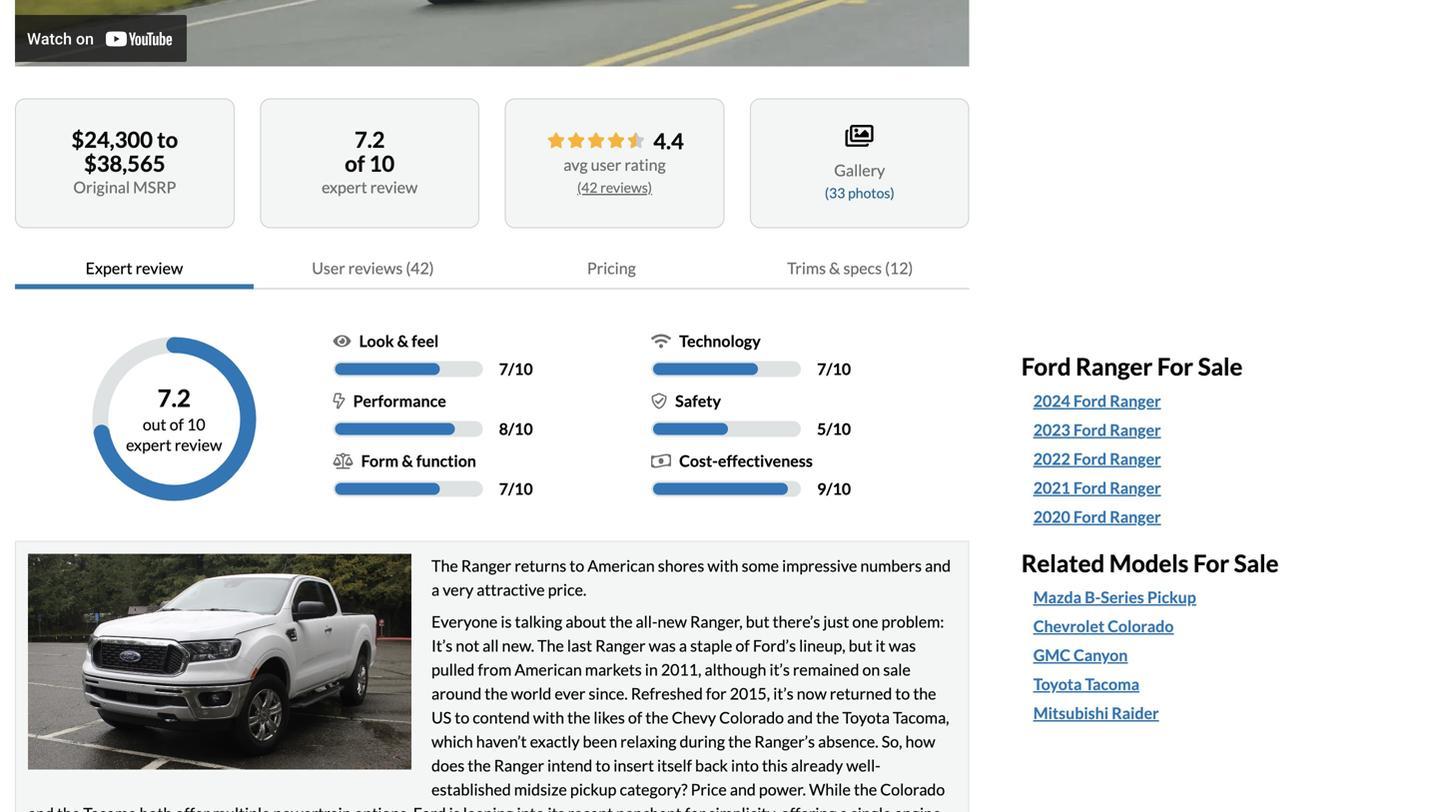 Task type: describe. For each thing, give the bounding box(es) containing it.
bolt image
[[333, 393, 345, 409]]

around
[[432, 684, 482, 703]]

10 for technology
[[833, 359, 851, 379]]

original
[[73, 177, 130, 197]]

pickup
[[570, 780, 617, 799]]

10 inside 7.2 of 10 expert review
[[369, 150, 395, 176]]

9
[[817, 479, 827, 499]]

1 vertical spatial colorado
[[719, 708, 784, 727]]

2 horizontal spatial a
[[840, 804, 848, 812]]

everyone
[[432, 612, 498, 632]]

10 for performance
[[515, 419, 533, 439]]

offering
[[781, 804, 837, 812]]

price
[[691, 780, 727, 799]]

new.
[[502, 636, 534, 656]]

its
[[548, 804, 565, 812]]

ford right 2023
[[1074, 420, 1107, 439]]

cost-
[[680, 451, 718, 471]]

with inside everyone is talking about the all-new ranger, but there's just one problem: it's not all new. the last ranger was a staple of ford's lineup, but it was pulled from american markets in 2011, although it's remained on sale around the world ever since. refreshed for 2015, it's now returned to the us to contend with the likes of the chevy colorado and the toyota tacoma, which haven't exactly been relaxing during the ranger's absence. so, how does the ranger intend to insert itself back into this already well- established midsize pickup category? price and power. while the colorado and the tacoma both offer multiple powertrain options, ford is leaning into its recent penchant for simplicity, offering a singl
[[533, 708, 564, 727]]

money bill wave image
[[652, 453, 672, 469]]

new
[[658, 612, 687, 632]]

penchant
[[617, 804, 682, 812]]

talking
[[515, 612, 563, 632]]

how
[[906, 732, 936, 751]]

relaxing
[[621, 732, 677, 751]]

look
[[359, 331, 394, 351]]

10 for cost-effectiveness
[[833, 479, 851, 499]]

1 vertical spatial but
[[849, 636, 873, 656]]

9 / 10
[[817, 479, 851, 499]]

the up established
[[468, 756, 491, 775]]

the down now
[[816, 708, 840, 727]]

form & function
[[361, 451, 476, 471]]

to down sale
[[896, 684, 910, 703]]

7 for technology
[[817, 359, 827, 379]]

likes
[[594, 708, 625, 727]]

feel
[[412, 331, 439, 351]]

2023
[[1034, 420, 1071, 439]]

7 for form & function
[[499, 479, 508, 499]]

cost-effectiveness
[[680, 451, 813, 471]]

reviews)
[[601, 179, 652, 196]]

2015,
[[730, 684, 771, 703]]

contend
[[473, 708, 530, 727]]

since.
[[589, 684, 628, 703]]

ever
[[555, 684, 586, 703]]

reviews
[[348, 258, 403, 278]]

10 for safety
[[833, 419, 851, 439]]

1 horizontal spatial into
[[731, 756, 759, 775]]

ranger,
[[690, 612, 743, 632]]

(42 reviews) link
[[577, 179, 652, 196]]

2022
[[1034, 449, 1071, 468]]

the inside everyone is talking about the all-new ranger, but there's just one problem: it's not all new. the last ranger was a staple of ford's lineup, but it was pulled from american markets in 2011, although it's remained on sale around the world ever since. refreshed for 2015, it's now returned to the us to contend with the likes of the chevy colorado and the toyota tacoma, which haven't exactly been relaxing during the ranger's absence. so, how does the ranger intend to insert itself back into this already well- established midsize pickup category? price and power. while the colorado and the tacoma both offer multiple powertrain options, ford is leaning into its recent penchant for simplicity, offering a singl
[[538, 636, 564, 656]]

returned
[[830, 684, 892, 703]]

midsize
[[514, 780, 567, 799]]

recent
[[568, 804, 614, 812]]

tacoma,
[[893, 708, 950, 727]]

american inside everyone is talking about the all-new ranger, but there's just one problem: it's not all new. the last ranger was a staple of ford's lineup, but it was pulled from american markets in 2011, although it's remained on sale around the world ever since. refreshed for 2015, it's now returned to the us to contend with the likes of the chevy colorado and the toyota tacoma, which haven't exactly been relaxing during the ranger's absence. so, how does the ranger intend to insert itself back into this already well- established midsize pickup category? price and power. while the colorado and the tacoma both offer multiple powertrain options, ford is leaning into its recent penchant for simplicity, offering a singl
[[515, 660, 582, 679]]

toyota inside everyone is talking about the all-new ranger, but there's just one problem: it's not all new. the last ranger was a staple of ford's lineup, but it was pulled from american markets in 2011, although it's remained on sale around the world ever since. refreshed for 2015, it's now returned to the us to contend with the likes of the chevy colorado and the toyota tacoma, which haven't exactly been relaxing during the ranger's absence. so, how does the ranger intend to insert itself back into this already well- established midsize pickup category? price and power. while the colorado and the tacoma both offer multiple powertrain options, ford is leaning into its recent penchant for simplicity, offering a singl
[[843, 708, 890, 727]]

2019 ford ranger test drive review summaryimage image
[[28, 554, 412, 770]]

balance scale image
[[333, 453, 353, 469]]

offer
[[175, 804, 210, 812]]

gmc canyon link
[[1034, 644, 1128, 668]]

0 horizontal spatial is
[[449, 804, 460, 812]]

expert review tab
[[15, 248, 254, 289]]

form
[[361, 451, 399, 471]]

1 vertical spatial for
[[685, 804, 706, 812]]

shield check image
[[652, 393, 668, 409]]

7.2 of 10 expert review
[[322, 126, 418, 197]]

last
[[567, 636, 592, 656]]

related models for sale
[[1022, 549, 1279, 577]]

user
[[312, 258, 345, 278]]

haven't
[[476, 732, 527, 751]]

of inside 7.2 of 10 expert review
[[345, 150, 365, 176]]

2020 ford ranger link up "related models for sale"
[[1034, 505, 1404, 529]]

the up relaxing
[[646, 708, 669, 727]]

2024 ford ranger 2023 ford ranger 2022 ford ranger 2021 ford ranger 2020 ford ranger
[[1034, 391, 1162, 526]]

everyone is talking about the all-new ranger, but there's just one problem: it's not all new. the last ranger was a staple of ford's lineup, but it was pulled from american markets in 2011, although it's remained on sale around the world ever since. refreshed for 2015, it's now returned to the us to contend with the likes of the chevy colorado and the toyota tacoma, which haven't exactly been relaxing during the ranger's absence. so, how does the ranger intend to insert itself back into this already well- established midsize pickup category? price and power. while the colorado and the tacoma both offer multiple powertrain options, ford is leaning into its recent penchant for simplicity, offering a singl
[[28, 612, 950, 812]]

canyon
[[1074, 646, 1128, 665]]

to right "us"
[[455, 708, 470, 727]]

simplicity,
[[709, 804, 778, 812]]

review inside 7.2 of 10 expert review
[[370, 177, 418, 197]]

7.2 out of 10 expert review
[[126, 384, 222, 455]]

ranger inside the ranger returns to american shores with some impressive numbers and a very attractive price.
[[461, 556, 512, 576]]

staple
[[690, 636, 733, 656]]

a inside the ranger returns to american shores with some impressive numbers and a very attractive price.
[[432, 580, 440, 600]]

7 for look & feel
[[499, 359, 508, 379]]

rating
[[625, 155, 666, 174]]

just
[[824, 612, 850, 632]]

/ for safety
[[827, 419, 833, 439]]

10 inside 7.2 out of 10 expert review
[[187, 415, 205, 434]]

which
[[432, 732, 473, 751]]

/ for cost-effectiveness
[[827, 479, 833, 499]]

1 was from the left
[[649, 636, 676, 656]]

shores
[[658, 556, 705, 576]]

8 / 10
[[499, 419, 533, 439]]

review inside 7.2 out of 10 expert review
[[175, 435, 222, 455]]

to inside the ranger returns to american shores with some impressive numbers and a very attractive price.
[[570, 556, 585, 576]]

2024
[[1034, 391, 1071, 411]]

0 vertical spatial is
[[501, 612, 512, 632]]

msrp
[[133, 177, 176, 197]]

mitsubishi raider link
[[1034, 702, 1160, 726]]

returns
[[515, 556, 567, 576]]

world
[[511, 684, 552, 703]]

models
[[1110, 549, 1189, 577]]

expert inside 7.2 out of 10 expert review
[[126, 435, 172, 455]]

not
[[456, 636, 480, 656]]

for for models
[[1194, 549, 1230, 577]]

2011,
[[661, 660, 702, 679]]

raider
[[1112, 704, 1160, 723]]

& for function
[[402, 451, 413, 471]]

both
[[139, 804, 172, 812]]

mitsubishi
[[1034, 704, 1109, 723]]

7.2 for 10
[[355, 126, 385, 152]]

ford right 2024
[[1074, 391, 1107, 411]]

ford right 2022
[[1074, 449, 1107, 468]]

ranger's
[[755, 732, 815, 751]]

gmc
[[1034, 646, 1071, 665]]

$24,300 to $38,565 original msrp
[[71, 126, 178, 197]]

on
[[863, 660, 880, 679]]

2020 ford ranger link down 2021 at the right
[[1034, 505, 1162, 529]]



Task type: locate. For each thing, give the bounding box(es) containing it.
1 horizontal spatial with
[[708, 556, 739, 576]]

10
[[369, 150, 395, 176], [515, 359, 533, 379], [833, 359, 851, 379], [187, 415, 205, 434], [515, 419, 533, 439], [833, 419, 851, 439], [515, 479, 533, 499], [833, 479, 851, 499]]

but up ford's
[[746, 612, 770, 632]]

1 horizontal spatial colorado
[[881, 780, 945, 799]]

effectiveness
[[718, 451, 813, 471]]

2 vertical spatial &
[[402, 451, 413, 471]]

7 / 10 for look & feel
[[499, 359, 533, 379]]

is
[[501, 612, 512, 632], [449, 804, 460, 812]]

the down from
[[485, 684, 508, 703]]

& for specs
[[829, 258, 841, 278]]

1 horizontal spatial american
[[588, 556, 655, 576]]

1 vertical spatial for
[[1194, 549, 1230, 577]]

all
[[483, 636, 499, 656]]

1 horizontal spatial tacoma
[[1085, 675, 1140, 694]]

ford right 2021 at the right
[[1074, 478, 1107, 497]]

tab list containing expert review
[[15, 248, 970, 289]]

0 vertical spatial review
[[370, 177, 418, 197]]

photos)
[[848, 184, 895, 201]]

7.2 inside 7.2 of 10 expert review
[[355, 126, 385, 152]]

mazda b-series pickup link
[[1034, 586, 1197, 610]]

1 vertical spatial &
[[397, 331, 409, 351]]

gallery
[[835, 160, 886, 180]]

7 / 10 for technology
[[817, 359, 851, 379]]

(42)
[[406, 258, 434, 278]]

look & feel
[[359, 331, 439, 351]]

the up very
[[432, 556, 458, 576]]

1 vertical spatial american
[[515, 660, 582, 679]]

review inside tab
[[136, 258, 183, 278]]

attractive
[[477, 580, 545, 600]]

sale
[[884, 660, 911, 679]]

7 down "8"
[[499, 479, 508, 499]]

$24,300
[[71, 126, 153, 152]]

a up 2011,
[[679, 636, 687, 656]]

expert inside 7.2 of 10 expert review
[[322, 177, 367, 197]]

0 horizontal spatial american
[[515, 660, 582, 679]]

it
[[876, 636, 886, 656]]

with left some
[[708, 556, 739, 576]]

the right during
[[728, 732, 752, 751]]

1 horizontal spatial a
[[679, 636, 687, 656]]

0 horizontal spatial a
[[432, 580, 440, 600]]

1 vertical spatial expert
[[86, 258, 133, 278]]

colorado down series
[[1108, 617, 1174, 636]]

0 vertical spatial &
[[829, 258, 841, 278]]

0 vertical spatial but
[[746, 612, 770, 632]]

toyota down returned
[[843, 708, 890, 727]]

1 horizontal spatial 7.2
[[355, 126, 385, 152]]

2 was from the left
[[889, 636, 916, 656]]

0 vertical spatial for
[[706, 684, 727, 703]]

the left 'both'
[[57, 804, 80, 812]]

american up world in the bottom of the page
[[515, 660, 582, 679]]

7 / 10 up 8 / 10
[[499, 359, 533, 379]]

0 vertical spatial the
[[432, 556, 458, 576]]

0 vertical spatial sale
[[1199, 352, 1243, 381]]

of
[[345, 150, 365, 176], [170, 415, 184, 434], [736, 636, 750, 656], [628, 708, 643, 727]]

was down new
[[649, 636, 676, 656]]

refreshed
[[631, 684, 703, 703]]

toyota
[[1034, 675, 1082, 694], [843, 708, 890, 727]]

itself
[[657, 756, 692, 775]]

0 horizontal spatial 7.2
[[158, 384, 191, 412]]

numbers
[[861, 556, 922, 576]]

8
[[499, 419, 508, 439]]

0 horizontal spatial but
[[746, 612, 770, 632]]

technology
[[680, 331, 761, 351]]

ford right 2020
[[1074, 507, 1107, 526]]

it's left now
[[774, 684, 794, 703]]

mazda
[[1034, 588, 1082, 607]]

0 vertical spatial american
[[588, 556, 655, 576]]

1 vertical spatial tacoma
[[83, 804, 136, 812]]

toyota down the gmc
[[1034, 675, 1082, 694]]

7 / 10 up 5 / 10
[[817, 359, 851, 379]]

us
[[432, 708, 452, 727]]

it's
[[432, 636, 453, 656]]

well-
[[847, 756, 881, 775]]

during
[[680, 732, 725, 751]]

expert
[[322, 177, 367, 197], [86, 258, 133, 278], [126, 435, 172, 455]]

and inside the ranger returns to american shores with some impressive numbers and a very attractive price.
[[925, 556, 951, 576]]

it's down ford's
[[770, 660, 790, 679]]

to up price.
[[570, 556, 585, 576]]

a down while
[[840, 804, 848, 812]]

&
[[829, 258, 841, 278], [397, 331, 409, 351], [402, 451, 413, 471]]

safety
[[676, 391, 721, 411]]

to down been
[[596, 756, 611, 775]]

1 vertical spatial 7.2
[[158, 384, 191, 412]]

1 vertical spatial a
[[679, 636, 687, 656]]

2023 ford ranger link
[[1034, 418, 1404, 442], [1034, 418, 1162, 442]]

7
[[499, 359, 508, 379], [817, 359, 827, 379], [499, 479, 508, 499]]

images image
[[846, 123, 874, 148]]

7.2
[[355, 126, 385, 152], [158, 384, 191, 412]]

toyota tacoma link
[[1034, 673, 1140, 697]]

ford down established
[[413, 804, 446, 812]]

to
[[157, 126, 178, 152], [570, 556, 585, 576], [896, 684, 910, 703], [455, 708, 470, 727], [596, 756, 611, 775]]

2 vertical spatial expert
[[126, 435, 172, 455]]

toyota inside mazda b-series pickup chevrolet colorado gmc canyon toyota tacoma mitsubishi raider
[[1034, 675, 1082, 694]]

with up exactly
[[533, 708, 564, 727]]

& inside tab
[[829, 258, 841, 278]]

2 vertical spatial a
[[840, 804, 848, 812]]

to up msrp
[[157, 126, 178, 152]]

user reviews (42) tab
[[254, 248, 492, 289]]

while
[[809, 780, 851, 799]]

0 vertical spatial into
[[731, 756, 759, 775]]

tab list
[[15, 248, 970, 289]]

5 / 10
[[817, 419, 851, 439]]

7.2 for of
[[158, 384, 191, 412]]

for down although
[[706, 684, 727, 703]]

trims & specs (12) tab
[[731, 248, 970, 289]]

1 vertical spatial sale
[[1235, 549, 1279, 577]]

10 for form & function
[[515, 479, 533, 499]]

absence.
[[818, 732, 879, 751]]

0 horizontal spatial into
[[517, 804, 545, 812]]

into left this
[[731, 756, 759, 775]]

tacoma left 'both'
[[83, 804, 136, 812]]

ford inside everyone is talking about the all-new ranger, but there's just one problem: it's not all new. the last ranger was a staple of ford's lineup, but it was pulled from american markets in 2011, although it's remained on sale around the world ever since. refreshed for 2015, it's now returned to the us to contend with the likes of the chevy colorado and the toyota tacoma, which haven't exactly been relaxing during the ranger's absence. so, how does the ranger intend to insert itself back into this already well- established midsize pickup category? price and power. while the colorado and the tacoma both offer multiple powertrain options, ford is leaning into its recent penchant for simplicity, offering a singl
[[413, 804, 446, 812]]

specs
[[844, 258, 882, 278]]

related
[[1022, 549, 1105, 577]]

/ for performance
[[508, 419, 515, 439]]

0 vertical spatial with
[[708, 556, 739, 576]]

american inside the ranger returns to american shores with some impressive numbers and a very attractive price.
[[588, 556, 655, 576]]

the up tacoma,
[[913, 684, 937, 703]]

0 horizontal spatial tacoma
[[83, 804, 136, 812]]

leaning
[[463, 804, 514, 812]]

for
[[706, 684, 727, 703], [685, 804, 706, 812]]

& right form
[[402, 451, 413, 471]]

eye image
[[333, 333, 351, 349]]

& left 'specs'
[[829, 258, 841, 278]]

4.4
[[654, 128, 684, 154]]

1 vertical spatial into
[[517, 804, 545, 812]]

/ for form & function
[[508, 479, 515, 499]]

colorado down how
[[881, 780, 945, 799]]

american left the shores
[[588, 556, 655, 576]]

/ for look & feel
[[508, 359, 515, 379]]

very
[[443, 580, 474, 600]]

0 horizontal spatial was
[[649, 636, 676, 656]]

0 horizontal spatial toyota
[[843, 708, 890, 727]]

is up new.
[[501, 612, 512, 632]]

for
[[1158, 352, 1194, 381], [1194, 549, 1230, 577]]

this
[[762, 756, 788, 775]]

was
[[649, 636, 676, 656], [889, 636, 916, 656]]

colorado
[[1108, 617, 1174, 636], [719, 708, 784, 727], [881, 780, 945, 799]]

established
[[432, 780, 511, 799]]

(12)
[[885, 258, 913, 278]]

0 vertical spatial a
[[432, 580, 440, 600]]

power.
[[759, 780, 806, 799]]

markets
[[585, 660, 642, 679]]

is down established
[[449, 804, 460, 812]]

tacoma inside everyone is talking about the all-new ranger, but there's just one problem: it's not all new. the last ranger was a staple of ford's lineup, but it was pulled from american markets in 2011, although it's remained on sale around the world ever since. refreshed for 2015, it's now returned to the us to contend with the likes of the chevy colorado and the toyota tacoma, which haven't exactly been relaxing during the ranger's absence. so, how does the ranger intend to insert itself back into this already well- established midsize pickup category? price and power. while the colorado and the tacoma both offer multiple powertrain options, ford is leaning into its recent penchant for simplicity, offering a singl
[[83, 804, 136, 812]]

0 vertical spatial tacoma
[[1085, 675, 1140, 694]]

a
[[432, 580, 440, 600], [679, 636, 687, 656], [840, 804, 848, 812]]

sale for ford ranger for sale
[[1199, 352, 1243, 381]]

in
[[645, 660, 658, 679]]

tacoma inside mazda b-series pickup chevrolet colorado gmc canyon toyota tacoma mitsubishi raider
[[1085, 675, 1140, 694]]

1 vertical spatial the
[[538, 636, 564, 656]]

/
[[508, 359, 515, 379], [827, 359, 833, 379], [508, 419, 515, 439], [827, 419, 833, 439], [508, 479, 515, 499], [827, 479, 833, 499]]

1 horizontal spatial toyota
[[1034, 675, 1082, 694]]

0 vertical spatial 7.2
[[355, 126, 385, 152]]

2024 ford ranger link
[[1034, 389, 1404, 413], [1034, 389, 1162, 413]]

7 / 10 down 8 / 10
[[499, 479, 533, 499]]

1 horizontal spatial was
[[889, 636, 916, 656]]

10 for look & feel
[[515, 359, 533, 379]]

powertrain
[[273, 804, 351, 812]]

remained
[[793, 660, 860, 679]]

the inside the ranger returns to american shores with some impressive numbers and a very attractive price.
[[432, 556, 458, 576]]

ford up 2024
[[1022, 352, 1072, 381]]

& for feel
[[397, 331, 409, 351]]

trims & specs (12)
[[788, 258, 913, 278]]

expert up user
[[322, 177, 367, 197]]

0 vertical spatial expert
[[322, 177, 367, 197]]

1 vertical spatial toyota
[[843, 708, 890, 727]]

the left all-
[[610, 612, 633, 632]]

1 vertical spatial it's
[[774, 684, 794, 703]]

the down well-
[[854, 780, 877, 799]]

0 vertical spatial colorado
[[1108, 617, 1174, 636]]

of inside 7.2 out of 10 expert review
[[170, 415, 184, 434]]

impressive
[[782, 556, 858, 576]]

with inside the ranger returns to american shores with some impressive numbers and a very attractive price.
[[708, 556, 739, 576]]

pricing tab
[[492, 248, 731, 289]]

0 horizontal spatial the
[[432, 556, 458, 576]]

avg user rating (42 reviews)
[[564, 155, 666, 196]]

7 up 5
[[817, 359, 827, 379]]

0 horizontal spatial with
[[533, 708, 564, 727]]

2 horizontal spatial colorado
[[1108, 617, 1174, 636]]

1 vertical spatial with
[[533, 708, 564, 727]]

mazda b-series pickup chevrolet colorado gmc canyon toyota tacoma mitsubishi raider
[[1034, 588, 1197, 723]]

2 vertical spatial review
[[175, 435, 222, 455]]

for for ranger
[[1158, 352, 1194, 381]]

tacoma
[[1085, 675, 1140, 694], [83, 804, 136, 812]]

a left very
[[432, 580, 440, 600]]

5
[[817, 419, 827, 439]]

1 vertical spatial review
[[136, 258, 183, 278]]

multiple
[[213, 804, 270, 812]]

/ for technology
[[827, 359, 833, 379]]

1 horizontal spatial the
[[538, 636, 564, 656]]

0 horizontal spatial colorado
[[719, 708, 784, 727]]

problem:
[[882, 612, 945, 632]]

7 / 10
[[499, 359, 533, 379], [817, 359, 851, 379], [499, 479, 533, 499]]

all-
[[636, 612, 658, 632]]

1 vertical spatial is
[[449, 804, 460, 812]]

sale for related models for sale
[[1235, 549, 1279, 577]]

the down ever
[[568, 708, 591, 727]]

price.
[[548, 580, 587, 600]]

1 horizontal spatial is
[[501, 612, 512, 632]]

for down price
[[685, 804, 706, 812]]

category?
[[620, 780, 688, 799]]

1 horizontal spatial but
[[849, 636, 873, 656]]

tacoma down canyon
[[1085, 675, 1140, 694]]

out
[[143, 415, 166, 434]]

chevrolet colorado link
[[1034, 615, 1174, 639]]

0 vertical spatial toyota
[[1034, 675, 1082, 694]]

2020
[[1034, 507, 1071, 526]]

colorado down 2015,
[[719, 708, 784, 727]]

expert down out on the left
[[126, 435, 172, 455]]

2020 ford ranger link
[[1034, 505, 1404, 529], [1034, 505, 1162, 529]]

does
[[432, 756, 465, 775]]

the
[[432, 556, 458, 576], [538, 636, 564, 656]]

0 vertical spatial it's
[[770, 660, 790, 679]]

the down talking
[[538, 636, 564, 656]]

pickup
[[1148, 588, 1197, 607]]

& left "feel"
[[397, 331, 409, 351]]

7 up "8"
[[499, 359, 508, 379]]

7.2 inside 7.2 out of 10 expert review
[[158, 384, 191, 412]]

one
[[853, 612, 879, 632]]

to inside $24,300 to $38,565 original msrp
[[157, 126, 178, 152]]

chevrolet
[[1034, 617, 1105, 636]]

wifi image
[[652, 333, 672, 349]]

2 vertical spatial colorado
[[881, 780, 945, 799]]

colorado inside mazda b-series pickup chevrolet colorado gmc canyon toyota tacoma mitsubishi raider
[[1108, 617, 1174, 636]]

expert review
[[86, 258, 183, 278]]

7 / 10 for form & function
[[499, 479, 533, 499]]

into down midsize
[[517, 804, 545, 812]]

0 vertical spatial for
[[1158, 352, 1194, 381]]

the ranger returns to american shores with some impressive numbers and a very attractive price.
[[432, 556, 951, 600]]

expert inside expert review tab
[[86, 258, 133, 278]]

was right it
[[889, 636, 916, 656]]

but left it
[[849, 636, 873, 656]]

expert down original
[[86, 258, 133, 278]]

user reviews (42)
[[312, 258, 434, 278]]

trims
[[788, 258, 826, 278]]



Task type: vqa. For each thing, say whether or not it's contained in the screenshot.


